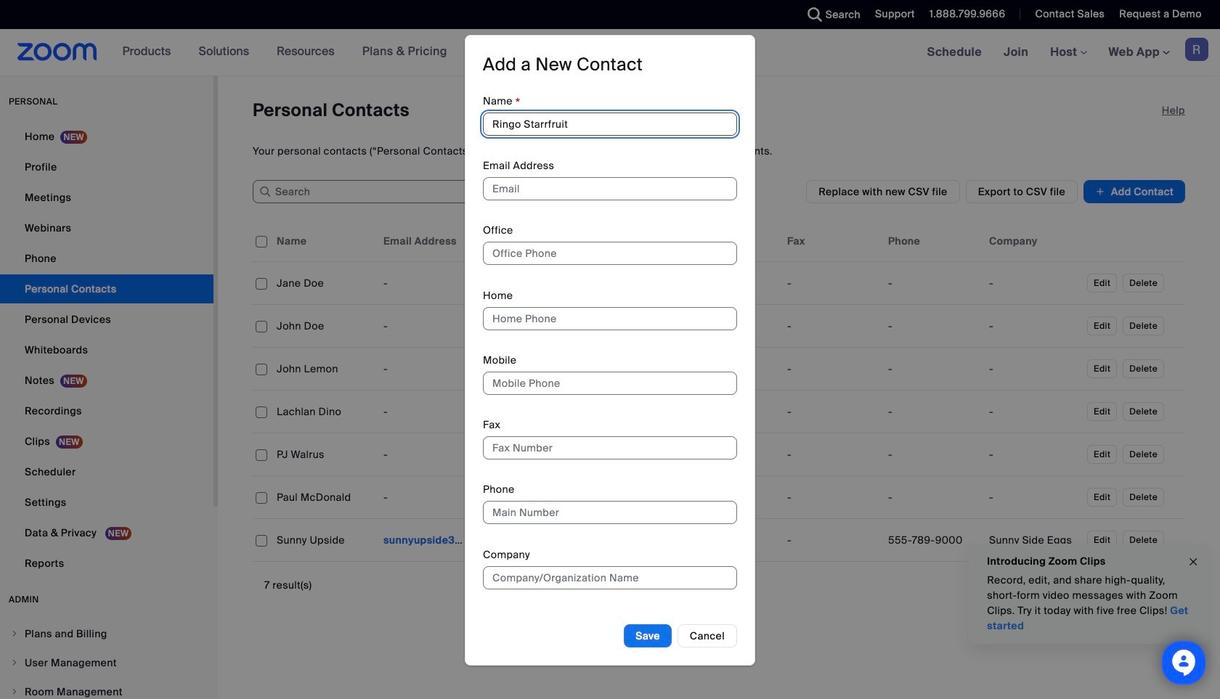 Task type: vqa. For each thing, say whether or not it's contained in the screenshot.
'Learn more about your License Type' "image"
no



Task type: locate. For each thing, give the bounding box(es) containing it.
application
[[253, 221, 1185, 562]]

add image
[[1095, 184, 1105, 199]]

First and Last Name text field
[[483, 112, 737, 136]]

Fax Number text field
[[483, 437, 737, 460]]

admin menu menu
[[0, 620, 214, 699]]

banner
[[0, 29, 1220, 76]]

Main Number text field
[[483, 501, 737, 525]]

dialog
[[465, 35, 755, 666]]

cell
[[580, 262, 681, 305], [271, 269, 378, 298], [378, 269, 479, 298], [479, 269, 580, 298], [681, 269, 782, 298], [782, 269, 882, 298], [882, 269, 983, 298], [983, 269, 1084, 298], [271, 312, 378, 341], [378, 312, 479, 341], [479, 312, 580, 341], [580, 312, 681, 341], [681, 312, 782, 341], [782, 312, 882, 341], [882, 312, 983, 341], [983, 312, 1084, 341], [271, 354, 378, 384], [378, 354, 479, 384], [479, 354, 580, 384], [580, 354, 681, 384], [681, 354, 782, 384], [782, 354, 882, 384], [882, 354, 983, 384], [983, 354, 1084, 384], [580, 391, 681, 434], [271, 397, 378, 426], [378, 397, 479, 426], [479, 397, 580, 426], [681, 397, 782, 426], [782, 397, 882, 426], [882, 397, 983, 426], [983, 397, 1084, 426], [271, 440, 378, 469], [378, 440, 479, 469], [479, 440, 580, 469], [580, 440, 681, 469], [681, 440, 782, 469], [782, 440, 882, 469], [882, 440, 983, 469], [983, 440, 1084, 469], [271, 483, 378, 512], [378, 483, 479, 512], [479, 483, 580, 512], [580, 483, 681, 512], [681, 483, 782, 512], [782, 483, 882, 512], [882, 483, 983, 512], [983, 483, 1084, 512], [271, 526, 378, 555], [378, 526, 479, 555], [479, 526, 580, 555], [580, 526, 681, 555], [681, 526, 782, 555], [782, 526, 882, 555], [882, 526, 983, 555], [983, 526, 1084, 555]]

close image
[[1188, 554, 1199, 570]]

Mobile Phone text field
[[483, 372, 737, 395]]



Task type: describe. For each thing, give the bounding box(es) containing it.
Office Phone text field
[[483, 242, 737, 265]]

product information navigation
[[112, 29, 458, 76]]

personal menu menu
[[0, 122, 214, 580]]

meetings navigation
[[916, 29, 1220, 76]]

Company/Organization Name text field
[[483, 566, 737, 589]]

Home Phone text field
[[483, 307, 737, 330]]

Email text field
[[483, 177, 737, 201]]

Search Contacts Input text field
[[253, 180, 471, 203]]



